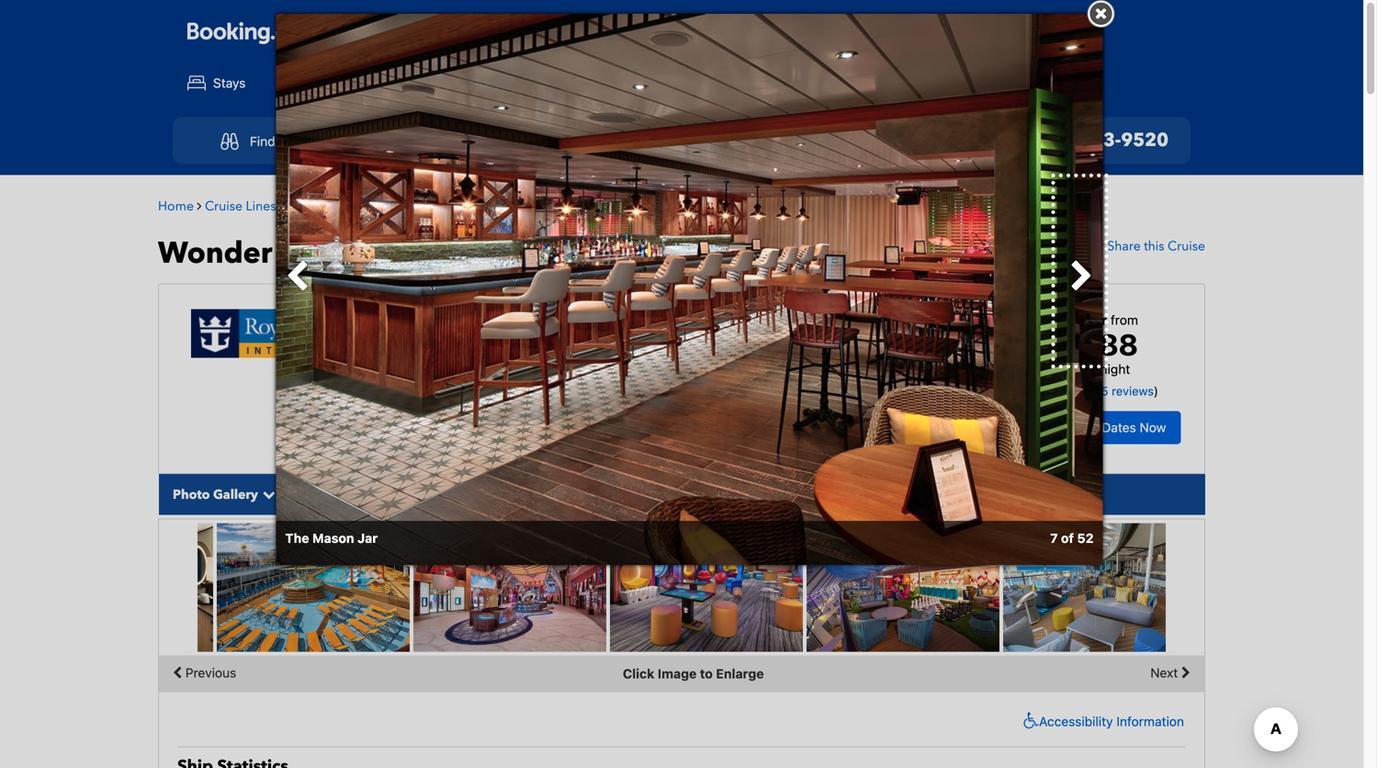 Task type: describe. For each thing, give the bounding box(es) containing it.
0 horizontal spatial the
[[317, 234, 364, 274]]

night for 7 night eastern caribbean & perfect day wonder of the seas
[[437, 304, 487, 329]]

flight + hotel
[[410, 75, 490, 91]]

perfect inside the ports of call: perfect day at coco cay, bahamas • charlotte amalie, st. thomas, u.s.v.i. • philipsburg, st. maarten
[[520, 385, 563, 400]]

caribbean for 7 night eastern caribbean & perfect day
[[615, 198, 677, 215]]

royal
[[287, 198, 319, 215]]

find a cruise
[[250, 134, 325, 149]]

next link
[[1151, 659, 1196, 687]]

angle right image for caribbean
[[387, 199, 392, 212]]

enlarge
[[716, 666, 764, 681]]

share
[[1108, 238, 1141, 255]]

airport
[[915, 75, 956, 91]]

this
[[1144, 238, 1165, 255]]

& for 7 night eastern caribbean & perfect day wonder of the seas
[[660, 304, 674, 329]]

select          dates now link
[[1047, 411, 1181, 444]]

pool image
[[217, 523, 410, 652]]

social 100 image
[[610, 523, 803, 652]]

maarten
[[528, 402, 577, 417]]

florida
[[690, 366, 730, 381]]

(
[[1083, 384, 1088, 398]]

stays link
[[173, 64, 260, 103]]

jar
[[358, 531, 378, 546]]

royal caribbean image
[[191, 309, 388, 358]]

dates
[[1102, 420, 1137, 435]]

u.s.v.i.
[[919, 385, 961, 400]]

interior
[[1061, 313, 1108, 328]]

5
[[1073, 384, 1080, 398]]

accessibility information link
[[1019, 712, 1185, 730]]

accessibility
[[1040, 714, 1114, 729]]

perfect for 7 night eastern caribbean & perfect day wonder of the seas
[[679, 304, 742, 329]]

call:
[[488, 385, 516, 400]]

angle right image for home
[[197, 199, 202, 212]]

cruises link
[[638, 63, 740, 104]]

cruise search link
[[923, 238, 1040, 255]]

9520
[[1122, 128, 1169, 153]]

car rentals link
[[511, 64, 631, 103]]

0 horizontal spatial seas
[[371, 234, 436, 274]]

display the previous photo gallery image image
[[285, 260, 309, 293]]

4.5
[[1034, 380, 1060, 399]]

0 vertical spatial st.
[[845, 385, 861, 400]]

eastern for 7 night eastern caribbean & perfect day wonder of the seas
[[492, 304, 558, 329]]

cruise deals
[[451, 134, 525, 149]]

7 night eastern caribbean & perfect day
[[521, 198, 758, 215]]

perfect for 7 night eastern caribbean & perfect day
[[692, 198, 732, 215]]

click image to enlarge
[[623, 666, 764, 681]]

to
[[700, 666, 713, 681]]

from for port
[[505, 366, 532, 381]]

social 100 patio image
[[807, 523, 1000, 652]]

the inside 7 night eastern caribbean & perfect day wonder of the seas
[[495, 330, 516, 351]]

ship details button
[[848, 474, 969, 515]]

select
[[1061, 420, 1099, 435]]

800-233-9520
[[1038, 128, 1169, 153]]

click
[[623, 666, 655, 681]]

wonder inside 7 night eastern caribbean & perfect day wonder of the seas
[[420, 330, 474, 351]]

52
[[1078, 531, 1094, 546]]

800-
[[1038, 128, 1080, 153]]

map marker image
[[422, 386, 430, 398]]

dialog containing the mason jar
[[276, 0, 1115, 565]]

port
[[536, 366, 561, 381]]

the mason jar
[[285, 531, 378, 546]]

chevron right image
[[1182, 659, 1191, 687]]

accessibility information
[[1040, 714, 1185, 729]]

275 reviews link
[[1088, 384, 1154, 398]]

royal promenade image
[[414, 523, 607, 652]]

suite sun deck image
[[1004, 523, 1197, 652]]

car rentals
[[552, 75, 617, 91]]

find a cruise link
[[201, 124, 345, 159]]

cruise for cruise lines
[[205, 198, 243, 215]]

information
[[1117, 714, 1185, 729]]

previous link
[[168, 659, 236, 687]]

(orlando),
[[626, 366, 687, 381]]

2 • from the left
[[964, 385, 970, 400]]

canaveral
[[564, 366, 623, 381]]

cruise right this at the top right of page
[[1168, 238, 1206, 255]]

4.5 / 5 ( 275 reviews )
[[1034, 380, 1159, 399]]

caribbean right royal in the left top of the page
[[322, 198, 384, 215]]

paper plane image
[[1044, 240, 1061, 253]]

mason
[[312, 531, 354, 546]]

or
[[1092, 238, 1105, 255]]

night for 7 night eastern caribbean & perfect day
[[532, 198, 565, 215]]

charlotte
[[739, 385, 794, 400]]

save or share this cruise link
[[1044, 238, 1206, 255]]

275
[[1088, 384, 1109, 398]]

cay,
[[643, 385, 669, 400]]

the
[[285, 531, 309, 546]]

cruise deals link
[[402, 124, 545, 159]]

1 • from the left
[[730, 385, 736, 400]]

7 night eastern caribbean & perfect day wonder of the seas
[[420, 304, 781, 351]]

7 for 7 night eastern caribbean & perfect day
[[521, 198, 529, 215]]

image
[[658, 666, 697, 681]]

flight
[[410, 75, 443, 91]]

1 vertical spatial wonder of the seas
[[158, 234, 436, 274]]

cruise for cruise search
[[941, 238, 979, 255]]

airport taxis link
[[875, 64, 1002, 103]]

royal caribbean link
[[287, 198, 384, 215]]

suite image
[[20, 523, 213, 652]]

booking.com home image
[[187, 21, 320, 46]]

roundtrip:
[[434, 366, 501, 381]]

reviews
[[1112, 384, 1154, 398]]

wonder of the seas link
[[395, 198, 513, 215]]

+
[[446, 75, 454, 91]]

find
[[250, 134, 275, 149]]

800-233-9520 link
[[1006, 128, 1169, 154]]

next
[[1151, 665, 1182, 680]]

$127
[[1069, 362, 1097, 377]]

display the next photo gallery image image
[[1071, 260, 1094, 293]]

car
[[552, 75, 573, 91]]



Task type: locate. For each thing, give the bounding box(es) containing it.
a
[[279, 134, 286, 149]]

0 vertical spatial wonder
[[395, 198, 442, 215]]

save
[[1061, 238, 1089, 255]]

the mason jar image
[[276, 14, 1103, 565]]

seas down cruise deals
[[483, 198, 510, 215]]

/ inside 4.5 / 5 ( 275 reviews )
[[1066, 384, 1069, 398]]

0 vertical spatial night
[[532, 198, 565, 215]]

from inside interior from $888 $127 / night
[[1111, 313, 1139, 328]]

thomas,
[[865, 385, 916, 400]]

• right u.s.v.i.
[[964, 385, 970, 400]]

1 horizontal spatial angle right image
[[513, 199, 518, 212]]

1 angle right image from the left
[[279, 199, 284, 212]]

royal caribbean
[[287, 198, 384, 215]]

hotel
[[458, 75, 490, 91]]

photo gallery image thumbnails navigation
[[159, 656, 1205, 692]]

wonder right the royal caribbean link
[[395, 198, 442, 215]]

search image
[[923, 238, 941, 253]]

airport taxis
[[915, 75, 987, 91]]

attractions link
[[747, 64, 867, 103]]

from
[[1111, 313, 1139, 328], [505, 366, 532, 381]]

1 horizontal spatial from
[[1111, 313, 1139, 328]]

seas inside 7 night eastern caribbean & perfect day wonder of the seas
[[520, 330, 551, 351]]

wonder of the seas down cruise deals link
[[395, 198, 510, 215]]

of left 52
[[1061, 531, 1074, 546]]

0 horizontal spatial eastern
[[492, 304, 558, 329]]

angle right image
[[197, 199, 202, 212], [513, 199, 518, 212]]

• down 'florida'
[[730, 385, 736, 400]]

2 horizontal spatial 7
[[1051, 531, 1058, 546]]

1 vertical spatial wonder
[[158, 234, 272, 274]]

1 vertical spatial night
[[437, 304, 487, 329]]

ports
[[434, 385, 468, 400]]

angle right image right royal caribbean
[[387, 199, 392, 212]]

0 vertical spatial perfect
[[692, 198, 732, 215]]

/ inside interior from $888 $127 / night
[[1097, 362, 1101, 377]]

of inside the ports of call: perfect day at coco cay, bahamas • charlotte amalie, st. thomas, u.s.v.i. • philipsburg, st. maarten
[[471, 385, 484, 400]]

dialog
[[276, 0, 1115, 565]]

7 down "deals"
[[521, 198, 529, 215]]

7 inside 7 night eastern caribbean & perfect day wonder of the seas
[[420, 304, 432, 329]]

wonder
[[395, 198, 442, 215], [158, 234, 272, 274], [420, 330, 474, 351]]

caribbean inside 7 night eastern caribbean & perfect day wonder of the seas
[[563, 304, 655, 329]]

0 vertical spatial wonder of the seas
[[395, 198, 510, 215]]

flights
[[308, 75, 348, 91]]

day inside 7 night eastern caribbean & perfect day wonder of the seas
[[746, 304, 781, 329]]

0 horizontal spatial from
[[505, 366, 532, 381]]

1 vertical spatial st.
[[508, 402, 524, 417]]

amalie,
[[798, 385, 842, 400]]

1 vertical spatial eastern
[[492, 304, 558, 329]]

night inside 7 night eastern caribbean & perfect day wonder of the seas
[[437, 304, 487, 329]]

the down cruise deals link
[[461, 198, 480, 215]]

angle right image right home link
[[197, 199, 202, 212]]

of
[[446, 198, 458, 215], [280, 234, 310, 274], [478, 330, 491, 351], [471, 385, 484, 400], [1061, 531, 1074, 546]]

0 vertical spatial /
[[1097, 362, 1101, 377]]

1 vertical spatial /
[[1066, 384, 1069, 398]]

0 vertical spatial seas
[[483, 198, 510, 215]]

perfect up maarten
[[520, 385, 563, 400]]

1 vertical spatial day
[[746, 304, 781, 329]]

1 horizontal spatial •
[[964, 385, 970, 400]]

day inside the ports of call: perfect day at coco cay, bahamas • charlotte amalie, st. thomas, u.s.v.i. • philipsburg, st. maarten
[[566, 385, 589, 400]]

7 left 52
[[1051, 531, 1058, 546]]

0 horizontal spatial •
[[730, 385, 736, 400]]

1 horizontal spatial &
[[680, 198, 689, 215]]

night
[[1101, 362, 1131, 377]]

1 horizontal spatial st.
[[845, 385, 861, 400]]

night
[[532, 198, 565, 215], [437, 304, 487, 329]]

7
[[521, 198, 529, 215], [420, 304, 432, 329], [1051, 531, 1058, 546]]

philipsburg,
[[434, 402, 504, 417]]

wonder up globe image
[[420, 330, 474, 351]]

0 horizontal spatial night
[[437, 304, 487, 329]]

$888
[[1061, 327, 1139, 362]]

st. right amalie,
[[845, 385, 861, 400]]

from for $888
[[1111, 313, 1139, 328]]

the
[[461, 198, 480, 215], [317, 234, 364, 274], [495, 330, 516, 351]]

0 vertical spatial &
[[680, 198, 689, 215]]

from right the interior
[[1111, 313, 1139, 328]]

2 vertical spatial perfect
[[520, 385, 563, 400]]

now
[[1140, 420, 1167, 435]]

ship details
[[863, 486, 937, 503]]

perfect down travel menu navigation
[[692, 198, 732, 215]]

& for 7 night eastern caribbean & perfect day
[[680, 198, 689, 215]]

/ up 4.5 / 5 ( 275 reviews )
[[1097, 362, 1101, 377]]

rentals
[[576, 75, 617, 91]]

2 horizontal spatial the
[[495, 330, 516, 351]]

0 vertical spatial the
[[461, 198, 480, 215]]

ship
[[863, 486, 890, 503]]

of up philipsburg, in the bottom left of the page
[[471, 385, 484, 400]]

of down royal in the left top of the page
[[280, 234, 310, 274]]

angle right image right lines
[[279, 199, 284, 212]]

cruise left search
[[941, 238, 979, 255]]

0 vertical spatial eastern
[[568, 198, 612, 215]]

the down the royal caribbean link
[[317, 234, 364, 274]]

seas down wonder of the seas link
[[371, 234, 436, 274]]

home
[[158, 198, 194, 215]]

1 vertical spatial seas
[[371, 234, 436, 274]]

attractions
[[788, 75, 853, 91]]

at
[[593, 385, 605, 400]]

eastern for 7 night eastern caribbean & perfect day
[[568, 198, 612, 215]]

cruises
[[680, 75, 724, 91]]

details
[[894, 486, 937, 503]]

cruise lines
[[205, 198, 276, 215]]

0 horizontal spatial angle right image
[[279, 199, 284, 212]]

1 horizontal spatial angle right image
[[387, 199, 392, 212]]

1 horizontal spatial seas
[[483, 198, 510, 215]]

1 horizontal spatial the
[[461, 198, 480, 215]]

1 vertical spatial 7
[[420, 304, 432, 329]]

wonder of the seas main content
[[18, 184, 1215, 768]]

coco
[[609, 385, 640, 400]]

perfect up 'florida'
[[679, 304, 742, 329]]

1 horizontal spatial /
[[1097, 362, 1101, 377]]

7 up globe image
[[420, 304, 432, 329]]

1 vertical spatial from
[[505, 366, 532, 381]]

caribbean for 7 night eastern caribbean & perfect day wonder of the seas
[[563, 304, 655, 329]]

angle right image down "deals"
[[513, 199, 518, 212]]

0 horizontal spatial angle right image
[[197, 199, 202, 212]]

of inside 7 night eastern caribbean & perfect day wonder of the seas
[[478, 330, 491, 351]]

flights link
[[268, 64, 362, 103]]

st. down the "call:"
[[508, 402, 524, 417]]

cruise inside cruise deals link
[[451, 134, 489, 149]]

of down cruise deals link
[[446, 198, 458, 215]]

taxis
[[960, 75, 987, 91]]

from up the "call:"
[[505, 366, 532, 381]]

cruise left lines
[[205, 198, 243, 215]]

2 vertical spatial day
[[566, 385, 589, 400]]

eastern inside 7 night eastern caribbean & perfect day wonder of the seas
[[492, 304, 558, 329]]

7 for 7 night eastern caribbean & perfect day wonder of the seas
[[420, 304, 432, 329]]

seas up port
[[520, 330, 551, 351]]

angle right image
[[279, 199, 284, 212], [387, 199, 392, 212]]

day for 7 night eastern caribbean & perfect day wonder of the seas
[[746, 304, 781, 329]]

chevron left image
[[173, 659, 182, 687]]

deals
[[493, 134, 525, 149]]

roundtrip: from port canaveral (orlando), florida
[[434, 366, 730, 381]]

search
[[982, 238, 1022, 255]]

2 angle right image from the left
[[513, 199, 518, 212]]

caribbean down travel menu navigation
[[615, 198, 677, 215]]

7 of 52
[[1051, 531, 1094, 546]]

ports of call: perfect day at coco cay, bahamas • charlotte amalie, st. thomas, u.s.v.i. • philipsburg, st. maarten
[[434, 385, 970, 417]]

&
[[680, 198, 689, 215], [660, 304, 674, 329]]

cruise lines link
[[205, 198, 276, 215]]

1 angle right image from the left
[[197, 199, 202, 212]]

0 vertical spatial day
[[735, 198, 758, 215]]

chevron up image
[[937, 488, 955, 501]]

day
[[735, 198, 758, 215], [746, 304, 781, 329], [566, 385, 589, 400]]

lines
[[246, 198, 276, 215]]

wonder of the seas down royal in the left top of the page
[[158, 234, 436, 274]]

cruise for cruise deals
[[451, 134, 489, 149]]

1 horizontal spatial night
[[532, 198, 565, 215]]

& down travel menu navigation
[[680, 198, 689, 215]]

angle right image for lines
[[279, 199, 284, 212]]

cruise search
[[941, 238, 1022, 255]]

/ left 5 at the right of the page
[[1066, 384, 1069, 398]]

2 vertical spatial seas
[[520, 330, 551, 351]]

2 angle right image from the left
[[387, 199, 392, 212]]

stays
[[213, 75, 246, 91]]

globe image
[[420, 366, 432, 379]]

the up roundtrip: at the top of the page
[[495, 330, 516, 351]]

& inside 7 night eastern caribbean & perfect day wonder of the seas
[[660, 304, 674, 329]]

0 horizontal spatial /
[[1066, 384, 1069, 398]]

angle right image for wonder of the seas
[[513, 199, 518, 212]]

caribbean up 'canaveral'
[[563, 304, 655, 329]]

wheelchair image
[[1019, 712, 1040, 730]]

1 horizontal spatial eastern
[[568, 198, 612, 215]]

caribbean
[[322, 198, 384, 215], [615, 198, 677, 215], [563, 304, 655, 329]]

interior from $888 $127 / night
[[1061, 313, 1139, 377]]

0 vertical spatial 7
[[521, 198, 529, 215]]

2 vertical spatial wonder
[[420, 330, 474, 351]]

save or share this cruise
[[1061, 238, 1206, 255]]

2 vertical spatial the
[[495, 330, 516, 351]]

2 horizontal spatial seas
[[520, 330, 551, 351]]

0 vertical spatial from
[[1111, 313, 1139, 328]]

0 horizontal spatial &
[[660, 304, 674, 329]]

home link
[[158, 198, 194, 215]]

day for 7 night eastern caribbean & perfect day
[[735, 198, 758, 215]]

0 horizontal spatial 7
[[420, 304, 432, 329]]

st.
[[845, 385, 861, 400], [508, 402, 524, 417]]

& up "(orlando),"
[[660, 304, 674, 329]]

7 for 7 of 52
[[1051, 531, 1058, 546]]

0 horizontal spatial st.
[[508, 402, 524, 417]]

cruise
[[289, 134, 325, 149]]

233-
[[1080, 128, 1122, 153]]

previous
[[182, 665, 236, 680]]

2 vertical spatial 7
[[1051, 531, 1058, 546]]

travel menu navigation
[[173, 117, 1191, 164]]

1 vertical spatial &
[[660, 304, 674, 329]]

bahamas
[[672, 385, 727, 400]]

wonder of the seas
[[395, 198, 510, 215], [158, 234, 436, 274]]

)
[[1154, 384, 1159, 398]]

wonder down cruise lines
[[158, 234, 272, 274]]

1 horizontal spatial 7
[[521, 198, 529, 215]]

perfect inside 7 night eastern caribbean & perfect day wonder of the seas
[[679, 304, 742, 329]]

1 vertical spatial perfect
[[679, 304, 742, 329]]

1 vertical spatial the
[[317, 234, 364, 274]]

of up roundtrip: at the top of the page
[[478, 330, 491, 351]]

cruise left "deals"
[[451, 134, 489, 149]]



Task type: vqa. For each thing, say whether or not it's contained in the screenshot.
Cruise Deals link
yes



